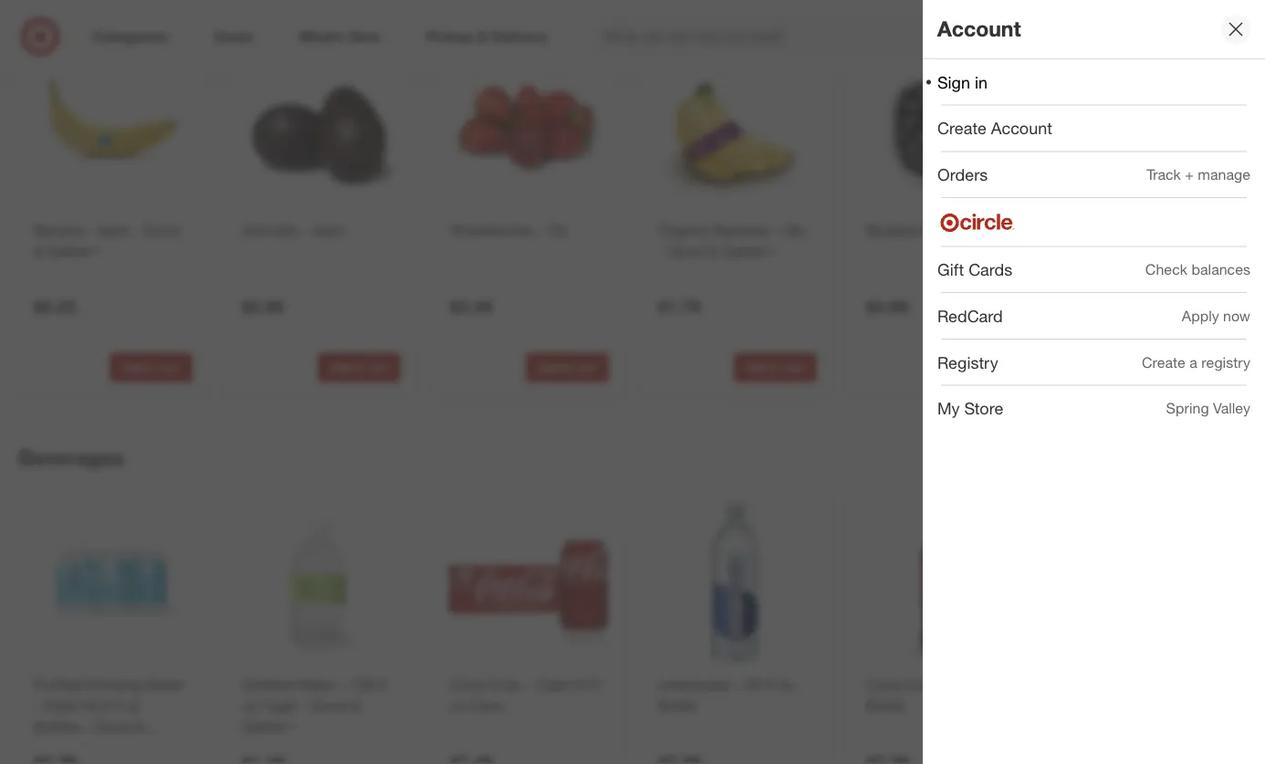 Task type: locate. For each thing, give the bounding box(es) containing it.
each right "banana"
[[97, 221, 129, 239]]

smartwater - 20 fl oz bottle image
[[655, 501, 817, 664], [655, 501, 817, 664]]

& inside the banana - each - good & gather™
[[34, 242, 43, 260]]

to for $0.25
[[146, 361, 156, 374]]

water inside distilled water - 128 fl oz (1gal) - good & gather™
[[298, 676, 336, 694]]

avocado - each image
[[238, 46, 401, 209], [238, 46, 401, 209]]

1 bottle from the left
[[658, 697, 697, 715]]

oz inside the purified drinking water - 24pk/16.9 fl oz bottles - good & gather™
[[125, 697, 140, 715]]

2 add from the left
[[330, 361, 351, 374]]

3 to from the left
[[562, 361, 572, 374]]

fl inside distilled water - 128 fl oz (1gal) - good & gather™
[[378, 676, 386, 694]]

add to cart for $1.79
[[746, 361, 805, 374]]

- inside "coca-cola - 20 fl oz bottle"
[[941, 676, 947, 694]]

good inside the purified drinking water - 24pk/16.9 fl oz bottles - good & gather™
[[94, 718, 131, 736]]

1 cola from the left
[[491, 676, 521, 694]]

gather™ inside the organic bananas - 2lb - good & gather™
[[722, 242, 775, 260]]

each for $0.25
[[97, 221, 129, 239]]

1 20 from the left
[[746, 676, 762, 694]]

4 add to cart from the left
[[746, 361, 805, 374]]

1 add from the left
[[122, 361, 142, 374]]

store
[[965, 399, 1004, 418]]

$0.95
[[242, 296, 284, 317]]

coca-cola - 12pk/12 fl oz cans
[[450, 676, 599, 715]]

12pk/12
[[534, 676, 588, 694]]

2 bottle from the left
[[866, 697, 905, 715]]

6 add to cart from the left
[[1162, 361, 1221, 374]]

1 add to cart from the left
[[122, 361, 180, 374]]

20 inside smartwater - 20 fl oz bottle
[[746, 676, 762, 694]]

oz inside "coca-cola - 20 fl oz bottle"
[[983, 676, 998, 694]]

lemon - each image
[[1071, 46, 1233, 209], [1071, 46, 1233, 209]]

5 cart from the left
[[992, 361, 1013, 374]]

1 horizontal spatial create
[[1142, 353, 1186, 371]]

coca- for bottle
[[866, 676, 907, 694]]

2 water from the left
[[298, 676, 336, 694]]

organic bananas - 2lb - good & gather™ image
[[655, 46, 817, 209], [655, 46, 817, 209]]

oz for coca-cola - 20 fl oz bottle
[[983, 676, 998, 694]]

add to cart
[[122, 361, 180, 374], [330, 361, 389, 374], [538, 361, 597, 374], [746, 361, 805, 374], [954, 361, 1013, 374], [1162, 361, 1221, 374]]

3 cart from the left
[[575, 361, 597, 374]]

each right avocado
[[313, 221, 345, 239]]

& down "banana"
[[34, 242, 43, 260]]

0 horizontal spatial create
[[938, 118, 987, 138]]

sign in link
[[923, 59, 1265, 105]]

create account link
[[923, 106, 1265, 151]]

coca- inside "coca-cola - 20 fl oz bottle"
[[866, 676, 907, 694]]

banana - each - good & gather™ image
[[30, 46, 193, 209], [30, 46, 193, 209]]

distilled
[[242, 676, 294, 694]]

4 add from the left
[[746, 361, 767, 374]]

1 horizontal spatial water
[[298, 676, 336, 694]]

$0.25
[[34, 296, 76, 317]]

cola
[[491, 676, 521, 694], [907, 676, 937, 694]]

cola inside "coca-cola - 20 fl oz bottle"
[[907, 676, 937, 694]]

5 add to cart from the left
[[954, 361, 1013, 374]]

create left a at the right top
[[1142, 353, 1186, 371]]

fl for coca-cola - 12pk/12 fl oz cans
[[592, 676, 599, 694]]

2 cart from the left
[[367, 361, 389, 374]]

128
[[350, 676, 374, 694]]

1 cart from the left
[[159, 361, 180, 374]]

& down bananas
[[709, 242, 718, 260]]

20
[[746, 676, 762, 694], [951, 676, 967, 694]]

add to cart for $3.49
[[538, 361, 597, 374]]

my
[[938, 399, 960, 418]]

cart for $1.79
[[784, 361, 805, 374]]

1 water from the left
[[146, 676, 184, 694]]

0 horizontal spatial 20
[[746, 676, 762, 694]]

1 vertical spatial create
[[1142, 353, 1186, 371]]

account
[[938, 16, 1021, 42], [991, 118, 1052, 138]]

coca-cola - 20 fl oz bottle image
[[863, 501, 1025, 664], [863, 501, 1025, 664]]

purified
[[34, 676, 84, 694]]

cola for cans
[[491, 676, 521, 694]]

oz for coca-cola - 12pk/12 fl oz cans
[[450, 697, 465, 715]]

add for $0.69
[[1162, 361, 1183, 374]]

1 each from the left
[[97, 221, 129, 239]]

1 coca- from the left
[[450, 676, 491, 694]]

& down drinking
[[135, 718, 144, 736]]

coca-cola - 20 fl oz bottle link
[[866, 675, 1022, 717]]

&
[[34, 242, 43, 260], [709, 242, 718, 260], [351, 697, 360, 715], [135, 718, 144, 736]]

gather™
[[47, 242, 100, 260], [722, 242, 775, 260], [242, 718, 295, 736], [34, 739, 87, 757]]

water
[[146, 676, 184, 694], [298, 676, 336, 694]]

cart for $0.69
[[1200, 361, 1221, 374]]

6 add from the left
[[1162, 361, 1183, 374]]

cards
[[969, 260, 1013, 279]]

2 20 from the left
[[951, 676, 967, 694]]

bottle
[[658, 697, 697, 715], [866, 697, 905, 715]]

coca- inside "coca-cola - 12pk/12 fl oz cans"
[[450, 676, 491, 694]]

1 horizontal spatial cola
[[907, 676, 937, 694]]

good inside distilled water - 128 fl oz (1gal) - good & gather™
[[310, 697, 347, 715]]

1 horizontal spatial 20
[[951, 676, 967, 694]]

banana - each - good & gather™
[[34, 221, 180, 260]]

2 cola from the left
[[907, 676, 937, 694]]

5 to from the left
[[978, 361, 989, 374]]

& down 128
[[351, 697, 360, 715]]

cart for $4.99
[[992, 361, 1013, 374]]

gather™ down "banana"
[[47, 242, 100, 260]]

(1gal)
[[261, 697, 297, 715]]

gather™ down (1gal) at bottom left
[[242, 718, 295, 736]]

11.2oz
[[955, 221, 999, 239]]

track + manage
[[1147, 166, 1251, 183]]

1 horizontal spatial each
[[313, 221, 345, 239]]

fl inside "coca-cola - 12pk/12 fl oz cans"
[[592, 676, 599, 694]]

apply now
[[1182, 307, 1251, 325]]

1 add to cart button from the left
[[110, 353, 193, 382]]

gather™ down bananas
[[722, 242, 775, 260]]

to
[[146, 361, 156, 374], [354, 361, 364, 374], [562, 361, 572, 374], [770, 361, 780, 374], [978, 361, 989, 374], [1186, 361, 1197, 374]]

cart for $0.25
[[159, 361, 180, 374]]

to for $4.99
[[978, 361, 989, 374]]

avocado
[[242, 221, 299, 239]]

account dialog
[[923, 0, 1265, 764]]

create
[[938, 118, 987, 138], [1142, 353, 1186, 371]]

5 add from the left
[[954, 361, 975, 374]]

0 horizontal spatial coca-
[[450, 676, 491, 694]]

2 to from the left
[[354, 361, 364, 374]]

gift cards
[[938, 260, 1013, 279]]

fl inside "coca-cola - 20 fl oz bottle"
[[971, 676, 978, 694]]

fl inside smartwater - 20 fl oz bottle
[[766, 676, 774, 694]]

blueberries - 11.2oz link
[[866, 220, 1022, 240]]

2 add to cart button from the left
[[318, 353, 401, 382]]

2 coca- from the left
[[866, 676, 907, 694]]

3 add from the left
[[538, 361, 559, 374]]

add for $4.99
[[954, 361, 975, 374]]

5 add to cart button from the left
[[942, 353, 1025, 382]]

add to cart for $4.99
[[954, 361, 1013, 374]]

to for $0.95
[[354, 361, 364, 374]]

$3.49
[[450, 296, 492, 317]]

oz inside distilled water - 128 fl oz (1gal) - good & gather™
[[242, 697, 257, 715]]

0 horizontal spatial cola
[[491, 676, 521, 694]]

0 horizontal spatial water
[[146, 676, 184, 694]]

coca-cola - 12pk/12 fl oz cans link
[[450, 675, 605, 717]]

-
[[88, 221, 93, 239], [133, 221, 139, 239], [303, 221, 309, 239], [537, 221, 543, 239], [775, 221, 780, 239], [945, 221, 951, 239], [658, 242, 664, 260], [340, 676, 346, 694], [525, 676, 530, 694], [736, 676, 742, 694], [941, 676, 947, 694], [34, 697, 39, 715], [301, 697, 306, 715], [84, 718, 90, 736]]

water right drinking
[[146, 676, 184, 694]]

balances
[[1192, 261, 1251, 278]]

0 vertical spatial account
[[938, 16, 1021, 42]]

4 to from the left
[[770, 361, 780, 374]]

blueberries
[[866, 221, 941, 239]]

gather™ inside distilled water - 128 fl oz (1gal) - good & gather™
[[242, 718, 295, 736]]

3 add to cart from the left
[[538, 361, 597, 374]]

4 cart from the left
[[784, 361, 805, 374]]

banana
[[34, 221, 84, 239]]

2lb
[[784, 221, 804, 239]]

blueberries - 11.2oz image
[[863, 46, 1025, 209], [863, 46, 1025, 209]]

1 vertical spatial account
[[991, 118, 1052, 138]]

4 add to cart button from the left
[[734, 353, 817, 382]]

registry
[[1202, 353, 1251, 371]]

& inside the purified drinking water - 24pk/16.9 fl oz bottles - good & gather™
[[135, 718, 144, 736]]

3 add to cart button from the left
[[526, 353, 609, 382]]

$0.69
[[1074, 296, 1117, 317]]

blueberries - 11.2oz
[[866, 221, 999, 239]]

distilled water - 128 fl oz (1gal) - good & gather™ image
[[238, 501, 401, 664], [238, 501, 401, 664]]

+
[[1185, 166, 1194, 183]]

add to cart button for $0.25
[[110, 353, 193, 382]]

smartwater - 20 fl oz bottle link
[[658, 675, 813, 717]]

redcard
[[938, 306, 1003, 326]]

6 to from the left
[[1186, 361, 1197, 374]]

valley
[[1213, 399, 1251, 417]]

orders
[[938, 165, 988, 184]]

add to cart for $0.69
[[1162, 361, 1221, 374]]

oz
[[778, 676, 793, 694], [983, 676, 998, 694], [125, 697, 140, 715], [242, 697, 257, 715], [450, 697, 465, 715]]

spring valley
[[1166, 399, 1251, 417]]

coca-cola - 20 fl oz bottle
[[866, 676, 998, 715]]

strawberries - 1lb link
[[450, 220, 605, 240]]

each
[[97, 221, 129, 239], [313, 221, 345, 239]]

6 cart from the left
[[1200, 361, 1221, 374]]

fl
[[378, 676, 386, 694], [592, 676, 599, 694], [766, 676, 774, 694], [971, 676, 978, 694], [113, 697, 121, 715]]

coca-cola - 12pk/12 fl oz cans image
[[446, 501, 609, 664], [446, 501, 609, 664]]

strawberries - 1lb image
[[446, 46, 609, 209], [446, 46, 609, 209]]

manage
[[1198, 166, 1251, 183]]

6 add to cart button from the left
[[1150, 353, 1233, 382]]

add to cart button
[[110, 353, 193, 382], [318, 353, 401, 382], [526, 353, 609, 382], [734, 353, 817, 382], [942, 353, 1025, 382], [1150, 353, 1233, 382]]

create down sign in
[[938, 118, 987, 138]]

good
[[143, 221, 180, 239], [668, 242, 705, 260], [310, 697, 347, 715], [94, 718, 131, 736]]

coca-
[[450, 676, 491, 694], [866, 676, 907, 694]]

1 to from the left
[[146, 361, 156, 374]]

2 each from the left
[[313, 221, 345, 239]]

1 horizontal spatial bottle
[[866, 697, 905, 715]]

to for $1.79
[[770, 361, 780, 374]]

each inside the banana - each - good & gather™
[[97, 221, 129, 239]]

0 vertical spatial create
[[938, 118, 987, 138]]

cart for $3.49
[[575, 361, 597, 374]]

2 add to cart from the left
[[330, 361, 389, 374]]

purified drinking water - 24pk/16.9 fl oz bottles - good & gather™ image
[[30, 501, 193, 664], [30, 501, 193, 664]]

avocado - each
[[242, 221, 345, 239]]

0 horizontal spatial each
[[97, 221, 129, 239]]

gift
[[938, 260, 964, 279]]

spring
[[1166, 399, 1209, 417]]

gather™ inside the purified drinking water - 24pk/16.9 fl oz bottles - good & gather™
[[34, 739, 87, 757]]

add
[[122, 361, 142, 374], [330, 361, 351, 374], [538, 361, 559, 374], [746, 361, 767, 374], [954, 361, 975, 374], [1162, 361, 1183, 374]]

gather™ down bottles
[[34, 739, 87, 757]]

cart
[[159, 361, 180, 374], [367, 361, 389, 374], [575, 361, 597, 374], [784, 361, 805, 374], [992, 361, 1013, 374], [1200, 361, 1221, 374]]

bottle inside "coca-cola - 20 fl oz bottle"
[[866, 697, 905, 715]]

oz inside "coca-cola - 12pk/12 fl oz cans"
[[450, 697, 465, 715]]

cola inside "coca-cola - 12pk/12 fl oz cans"
[[491, 676, 521, 694]]

0 horizontal spatial bottle
[[658, 697, 697, 715]]

water left 128
[[298, 676, 336, 694]]

purified drinking water - 24pk/16.9 fl oz bottles - good & gather™ link
[[34, 675, 189, 757]]

distilled water - 128 fl oz (1gal) - good & gather™ link
[[242, 675, 397, 737]]

1 horizontal spatial coca-
[[866, 676, 907, 694]]



Task type: vqa. For each thing, say whether or not it's contained in the screenshot.
Distilled Water - 128 fl oz (1gal) - Good & Gather™ "IMAGE"
yes



Task type: describe. For each thing, give the bounding box(es) containing it.
$1.79
[[658, 296, 700, 317]]

cart for $0.95
[[367, 361, 389, 374]]

my store
[[938, 399, 1004, 418]]

gather™ inside the banana - each - good & gather™
[[47, 242, 100, 260]]

good inside the organic bananas - 2lb - good & gather™
[[668, 242, 705, 260]]

fl inside the purified drinking water - 24pk/16.9 fl oz bottles - good & gather™
[[113, 697, 121, 715]]

to for $3.49
[[562, 361, 572, 374]]

search button
[[1022, 16, 1065, 60]]

1lb
[[547, 221, 567, 239]]

bottle inside smartwater - 20 fl oz bottle
[[658, 697, 697, 715]]

- inside "coca-cola - 12pk/12 fl oz cans"
[[525, 676, 530, 694]]

bananas
[[714, 221, 771, 239]]

drinking
[[88, 676, 142, 694]]

now
[[1223, 307, 1251, 325]]

in
[[975, 72, 988, 92]]

create for create account
[[938, 118, 987, 138]]

organic bananas - 2lb - good & gather™
[[658, 221, 804, 260]]

water inside the purified drinking water - 24pk/16.9 fl oz bottles - good & gather™
[[146, 676, 184, 694]]

a
[[1190, 353, 1198, 371]]

smartwater
[[658, 676, 732, 694]]

add to cart button for $4.99
[[942, 353, 1025, 382]]

What can we help you find? suggestions appear below search field
[[593, 16, 1034, 57]]

each for $0.95
[[313, 221, 345, 239]]

beverages
[[18, 445, 124, 471]]

cans
[[469, 697, 503, 715]]

purified drinking water - 24pk/16.9 fl oz bottles - good & gather™
[[34, 676, 184, 757]]

cola for bottle
[[907, 676, 937, 694]]

sign
[[938, 72, 970, 92]]

20 inside "coca-cola - 20 fl oz bottle"
[[951, 676, 967, 694]]

add for $0.95
[[330, 361, 351, 374]]

fl for distilled water - 128 fl oz (1gal) - good & gather™
[[378, 676, 386, 694]]

strawberries - 1lb
[[450, 221, 567, 239]]

registry
[[938, 352, 998, 372]]

search
[[1022, 29, 1065, 47]]

& inside the organic bananas - 2lb - good & gather™
[[709, 242, 718, 260]]

add for $3.49
[[538, 361, 559, 374]]

add to cart button for $0.69
[[1150, 353, 1233, 382]]

- inside smartwater - 20 fl oz bottle
[[736, 676, 742, 694]]

to for $0.69
[[1186, 361, 1197, 374]]

check
[[1146, 261, 1188, 278]]

strawberries
[[450, 221, 533, 239]]

apply
[[1182, 307, 1219, 325]]

add for $0.25
[[122, 361, 142, 374]]

track
[[1147, 166, 1181, 183]]

oz for distilled water - 128 fl oz (1gal) - good & gather™
[[242, 697, 257, 715]]

sign in
[[938, 72, 988, 92]]

add to cart button for $3.49
[[526, 353, 609, 382]]

add for $1.79
[[746, 361, 767, 374]]

avocado - each link
[[242, 220, 397, 240]]

distilled water - 128 fl oz (1gal) - good & gather™
[[242, 676, 386, 736]]

smartwater - 20 fl oz bottle
[[658, 676, 793, 715]]

$4.99
[[866, 296, 909, 317]]

banana - each - good & gather™ link
[[34, 220, 189, 261]]

add to cart button for $1.79
[[734, 353, 817, 382]]

check balances
[[1146, 261, 1251, 278]]

oz inside smartwater - 20 fl oz bottle
[[778, 676, 793, 694]]

good inside the banana - each - good & gather™
[[143, 221, 180, 239]]

organic bananas - 2lb - good & gather™ link
[[658, 220, 813, 261]]

create a registry
[[1142, 353, 1251, 371]]

& inside distilled water - 128 fl oz (1gal) - good & gather™
[[351, 697, 360, 715]]

fl for coca-cola - 20 fl oz bottle
[[971, 676, 978, 694]]

add to cart button for $0.95
[[318, 353, 401, 382]]

add to cart for $0.25
[[122, 361, 180, 374]]

organic
[[658, 221, 709, 239]]

create account
[[938, 118, 1052, 138]]

add to cart for $0.95
[[330, 361, 389, 374]]

coca- for cans
[[450, 676, 491, 694]]

bottles
[[34, 718, 80, 736]]

24pk/16.9
[[44, 697, 109, 715]]

create for create a registry
[[1142, 353, 1186, 371]]



